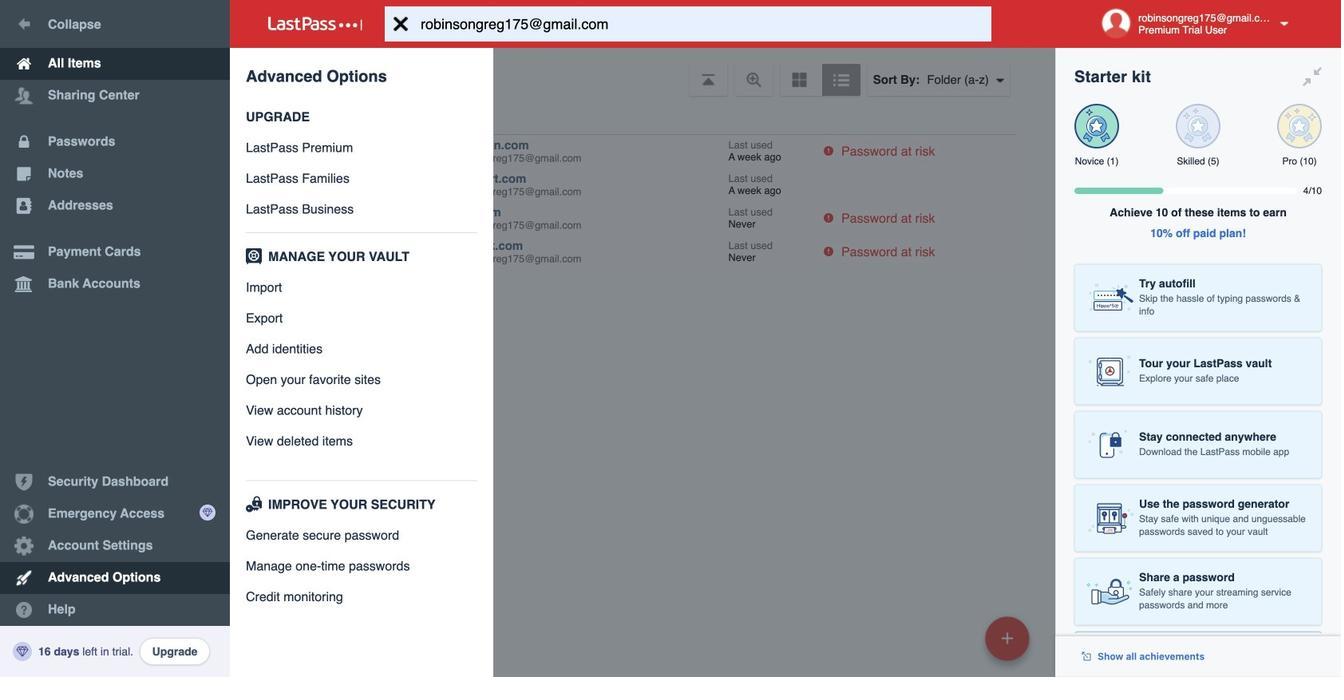Task type: describe. For each thing, give the bounding box(es) containing it.
clear search image
[[385, 6, 417, 42]]

lastpass image
[[268, 17, 362, 31]]

new item image
[[1002, 633, 1013, 644]]

main navigation navigation
[[0, 0, 230, 677]]



Task type: locate. For each thing, give the bounding box(es) containing it.
vault options navigation
[[230, 48, 1055, 96]]

improve your security image
[[243, 496, 265, 512]]

search my vault text field
[[385, 6, 1023, 42]]

new item navigation
[[980, 612, 1040, 677]]

Search search field
[[385, 6, 1023, 42]]

manage your vault image
[[243, 248, 265, 264]]



